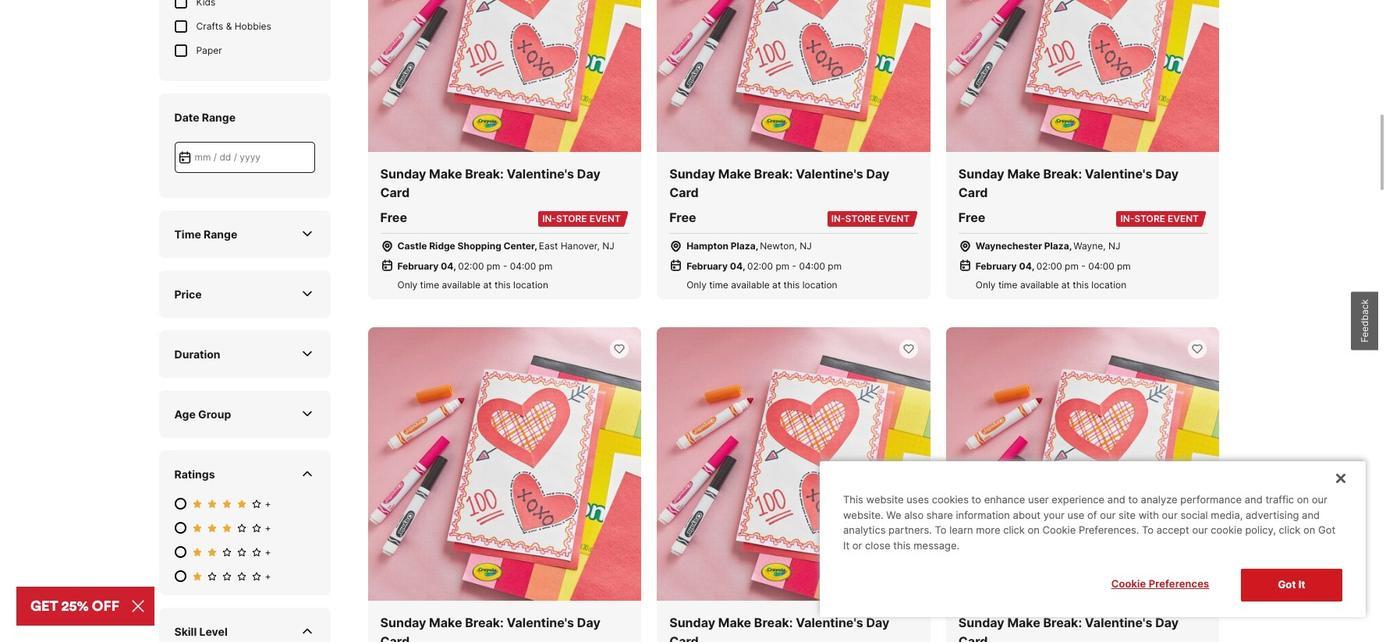 Task type: describe. For each thing, give the bounding box(es) containing it.
our right traffic
[[1312, 494, 1328, 507]]

message.
[[914, 540, 960, 552]]

time for hampton
[[709, 279, 728, 291]]

3 pm from the left
[[776, 261, 790, 272]]

heart image
[[613, 343, 626, 356]]

also
[[904, 509, 924, 522]]

this inside this website uses cookies to enhance user experience and to analyze performance and traffic on our website. we also share information about your use of our site with our social media, advertising and analytics partners. to learn more click on cookie preferences. to accept our cookie policy, click on got it or close this message.
[[893, 540, 911, 552]]

accept
[[1157, 524, 1189, 537]]

2 horizontal spatial and
[[1302, 509, 1320, 522]]

6 pm from the left
[[1117, 261, 1131, 272]]

paper
[[196, 44, 222, 56]]

on down about on the bottom
[[1028, 524, 1040, 537]]

4 pm from the left
[[828, 261, 842, 272]]

crafts
[[196, 20, 223, 32]]

2 click from the left
[[1279, 524, 1301, 537]]

ratings
[[174, 468, 215, 481]]

plaza for hampton plaza
[[731, 240, 756, 252]]

02:00 for center
[[458, 261, 484, 272]]

- for newton
[[792, 261, 797, 272]]

nj for waynechester
[[1109, 240, 1121, 252]]

range for date range
[[202, 111, 236, 124]]

duration
[[174, 348, 220, 361]]

available for castle
[[442, 279, 481, 291]]

analytics
[[843, 524, 886, 537]]

skill
[[174, 625, 197, 639]]

castle ridge shopping center , east hanover , nj
[[397, 240, 615, 252]]

this
[[843, 494, 863, 507]]

04 for hampton
[[730, 261, 743, 272]]

center
[[504, 240, 534, 252]]

age group
[[174, 408, 231, 421]]

2 to from the left
[[1128, 494, 1138, 507]]

tabler image
[[299, 286, 315, 302]]

waynechester
[[976, 240, 1042, 252]]

user
[[1028, 494, 1049, 507]]

cookie preferences
[[1111, 578, 1209, 591]]

available for hampton
[[731, 279, 770, 291]]

5 pm from the left
[[1065, 261, 1079, 272]]

at for center
[[483, 279, 492, 291]]

free for waynechester
[[959, 210, 985, 225]]

skill level
[[174, 625, 228, 639]]

website.
[[843, 509, 884, 522]]

date
[[174, 111, 199, 124]]

4 + from the top
[[265, 571, 271, 582]]

only time available at this location for center
[[397, 279, 548, 291]]

only time available at this location for wayne
[[976, 279, 1127, 291]]

february for castle
[[397, 261, 439, 272]]

this website uses cookies to enhance user experience and to analyze performance and traffic on our website. we also share information about your use of our site with our social media, advertising and analytics partners. to learn more click on cookie preferences. to accept our cookie policy, click on got it or close this message.
[[843, 494, 1336, 552]]

social
[[1181, 509, 1208, 522]]

preferences.
[[1079, 524, 1139, 537]]

option group containing +
[[174, 498, 315, 583]]

1 click from the left
[[1003, 524, 1025, 537]]

got it
[[1278, 579, 1306, 592]]

preferences
[[1149, 578, 1209, 591]]

cookies
[[932, 494, 969, 507]]

about
[[1013, 509, 1041, 522]]

1 heart image from the left
[[902, 343, 915, 356]]

tabler image for skill level
[[299, 624, 315, 640]]

&
[[226, 20, 232, 32]]

waynechester plaza , wayne , nj
[[976, 240, 1121, 252]]

our up accept
[[1162, 509, 1178, 522]]

cookie
[[1211, 524, 1242, 537]]

at for newton
[[772, 279, 781, 291]]

this for newton
[[784, 279, 800, 291]]

uses
[[907, 494, 929, 507]]

in- for newton
[[831, 213, 845, 225]]

east
[[539, 240, 558, 252]]

02:00 for wayne
[[1036, 261, 1062, 272]]

2 pm from the left
[[539, 261, 553, 272]]

your
[[1044, 509, 1065, 522]]

hampton
[[687, 240, 729, 252]]

04 for waynechester
[[1019, 261, 1032, 272]]

tabler image for ratings
[[299, 467, 315, 482]]

04 for castle
[[441, 261, 453, 272]]

sunday make break: valentine's day card link for 2nd heart image from the right
[[657, 328, 930, 643]]

ridge
[[429, 240, 455, 252]]

media,
[[1211, 509, 1243, 522]]

it inside button
[[1299, 579, 1306, 592]]

castle
[[397, 240, 427, 252]]

event for waynechester plaza , wayne , nj
[[1168, 213, 1199, 225]]

experience
[[1052, 494, 1105, 507]]

hobbies
[[235, 20, 271, 32]]

learn
[[949, 524, 973, 537]]

on right traffic
[[1297, 494, 1309, 507]]

0 horizontal spatial and
[[1108, 494, 1126, 507]]

partners.
[[889, 524, 932, 537]]

traffic
[[1266, 494, 1294, 507]]

1 pm from the left
[[487, 261, 500, 272]]

cookie inside button
[[1111, 578, 1146, 591]]

location for wayne
[[1092, 279, 1127, 291]]

time for castle
[[420, 279, 439, 291]]

only for waynechester
[[976, 279, 996, 291]]

wayne
[[1074, 240, 1103, 252]]



Task type: vqa. For each thing, say whether or not it's contained in the screenshot.


Task type: locate. For each thing, give the bounding box(es) containing it.
04 down the hampton plaza , newton , nj
[[730, 261, 743, 272]]

2 horizontal spatial time
[[998, 279, 1018, 291]]

2 free from the left
[[669, 210, 696, 225]]

3 in-store event from the left
[[1121, 213, 1199, 225]]

1 vertical spatial it
[[1299, 579, 1306, 592]]

february 04 , 02:00 pm - 04:00 pm for newton
[[687, 261, 842, 272]]

1 horizontal spatial only time available at this location
[[687, 279, 837, 291]]

04:00 for wayne
[[1088, 261, 1114, 272]]

2 location from the left
[[802, 279, 837, 291]]

3 04:00 from the left
[[1088, 261, 1114, 272]]

hampton plaza , newton , nj
[[687, 240, 812, 252]]

cookie down your
[[1043, 524, 1076, 537]]

nj right newton
[[800, 240, 812, 252]]

to
[[972, 494, 981, 507], [1128, 494, 1138, 507]]

0 vertical spatial cookie
[[1043, 524, 1076, 537]]

valentine's
[[507, 166, 574, 182], [796, 166, 863, 182], [1085, 166, 1152, 182], [507, 615, 574, 631], [796, 615, 863, 631], [1085, 615, 1152, 631]]

0 horizontal spatial sunday make break: valentine's day card link
[[368, 328, 641, 643]]

1 february from the left
[[397, 261, 439, 272]]

of
[[1087, 509, 1097, 522]]

04 down waynechester
[[1019, 261, 1032, 272]]

2 horizontal spatial at
[[1061, 279, 1070, 291]]

this down partners.
[[893, 540, 911, 552]]

location for newton
[[802, 279, 837, 291]]

0 horizontal spatial click
[[1003, 524, 1025, 537]]

- for center
[[503, 261, 507, 272]]

in-
[[542, 213, 556, 225], [831, 213, 845, 225], [1121, 213, 1134, 225]]

- down newton
[[792, 261, 797, 272]]

3 event from the left
[[1168, 213, 1199, 225]]

in-store event for hampton plaza , newton , nj
[[831, 213, 910, 225]]

with
[[1139, 509, 1159, 522]]

0 horizontal spatial event
[[589, 213, 621, 225]]

3 store from the left
[[1134, 213, 1165, 225]]

performance
[[1180, 494, 1242, 507]]

0 horizontal spatial february 04 , 02:00 pm - 04:00 pm
[[397, 261, 553, 272]]

this down castle ridge shopping center , east hanover , nj
[[495, 279, 511, 291]]

only
[[397, 279, 417, 291], [687, 279, 707, 291], [976, 279, 996, 291]]

and up the site
[[1108, 494, 1126, 507]]

1 - from the left
[[503, 261, 507, 272]]

available for waynechester
[[1020, 279, 1059, 291]]

0 horizontal spatial store
[[556, 213, 587, 225]]

3 at from the left
[[1061, 279, 1070, 291]]

range for time range
[[204, 228, 237, 241]]

0 horizontal spatial only
[[397, 279, 417, 291]]

time range
[[174, 228, 237, 241]]

click down about on the bottom
[[1003, 524, 1025, 537]]

1 to from the left
[[935, 524, 947, 537]]

at down shopping
[[483, 279, 492, 291]]

0 horizontal spatial heart image
[[902, 343, 915, 356]]

1 horizontal spatial heart image
[[1192, 343, 1204, 356]]

cookie left the 'preferences'
[[1111, 578, 1146, 591]]

1 plaza from the left
[[731, 240, 756, 252]]

to up information
[[972, 494, 981, 507]]

event
[[589, 213, 621, 225], [879, 213, 910, 225], [1168, 213, 1199, 225]]

0 horizontal spatial at
[[483, 279, 492, 291]]

sunday make break: valentine's day card image
[[368, 0, 641, 152], [657, 0, 930, 152], [946, 0, 1220, 152], [368, 328, 641, 601], [657, 328, 930, 601], [946, 328, 1220, 601]]

2 04 from the left
[[730, 261, 743, 272]]

sunday make break: valentine's day card
[[380, 166, 600, 201], [669, 166, 890, 201], [959, 166, 1179, 201], [380, 615, 600, 643], [669, 615, 890, 643], [959, 615, 1179, 643]]

this down wayne
[[1073, 279, 1089, 291]]

3 04 from the left
[[1019, 261, 1032, 272]]

website
[[866, 494, 904, 507]]

1 store from the left
[[556, 213, 587, 225]]

event for hampton plaza , newton , nj
[[879, 213, 910, 225]]

free
[[380, 210, 407, 225], [669, 210, 696, 225], [959, 210, 985, 225]]

+
[[265, 498, 271, 510], [265, 522, 271, 534], [265, 547, 271, 558], [265, 571, 271, 582]]

this for center
[[495, 279, 511, 291]]

1 vertical spatial range
[[204, 228, 237, 241]]

range right time
[[204, 228, 237, 241]]

2 + from the top
[[265, 522, 271, 534]]

got inside this website uses cookies to enhance user experience and to analyze performance and traffic on our website. we also share information about your use of our site with our social media, advertising and analytics partners. to learn more click on cookie preferences. to accept our cookie policy, click on got it or close this message.
[[1318, 524, 1336, 537]]

our up preferences.
[[1100, 509, 1116, 522]]

location for center
[[513, 279, 548, 291]]

1 horizontal spatial at
[[772, 279, 781, 291]]

store for hampton plaza , newton , nj
[[845, 213, 876, 225]]

level
[[199, 625, 228, 639]]

1 nj from the left
[[602, 240, 615, 252]]

04:00
[[510, 261, 536, 272], [799, 261, 825, 272], [1088, 261, 1114, 272]]

location
[[513, 279, 548, 291], [802, 279, 837, 291], [1092, 279, 1127, 291]]

1 available from the left
[[442, 279, 481, 291]]

plaza for waynechester plaza
[[1044, 240, 1069, 252]]

tabler image
[[299, 226, 315, 242], [299, 347, 315, 362], [299, 407, 315, 422], [299, 467, 315, 482], [299, 624, 315, 640]]

2 nj from the left
[[800, 240, 812, 252]]

04 down ridge
[[441, 261, 453, 272]]

information
[[956, 509, 1010, 522]]

1 horizontal spatial it
[[1299, 579, 1306, 592]]

at
[[483, 279, 492, 291], [772, 279, 781, 291], [1061, 279, 1070, 291]]

1 horizontal spatial got
[[1318, 524, 1336, 537]]

2 tabler image from the top
[[299, 347, 315, 362]]

february 04 , 02:00 pm - 04:00 pm for wayne
[[976, 261, 1131, 272]]

0 horizontal spatial in-
[[542, 213, 556, 225]]

3 february 04 , 02:00 pm - 04:00 pm from the left
[[976, 261, 1131, 272]]

option group
[[174, 498, 315, 583]]

1 vertical spatial got
[[1278, 579, 1296, 592]]

heart image
[[902, 343, 915, 356], [1192, 343, 1204, 356]]

2 in- from the left
[[831, 213, 845, 225]]

1 horizontal spatial time
[[709, 279, 728, 291]]

february 04 , 02:00 pm - 04:00 pm down waynechester plaza , wayne , nj at top
[[976, 261, 1131, 272]]

2 horizontal spatial nj
[[1109, 240, 1121, 252]]

only time available at this location down waynechester plaza , wayne , nj at top
[[976, 279, 1127, 291]]

04:00 for newton
[[799, 261, 825, 272]]

time for waynechester
[[998, 279, 1018, 291]]

price
[[174, 288, 202, 301]]

04:00 down center
[[510, 261, 536, 272]]

1 horizontal spatial click
[[1279, 524, 1301, 537]]

available down waynechester plaza , wayne , nj at top
[[1020, 279, 1059, 291]]

nj right wayne
[[1109, 240, 1121, 252]]

plaza
[[731, 240, 756, 252], [1044, 240, 1069, 252]]

1 horizontal spatial in-
[[831, 213, 845, 225]]

only down castle
[[397, 279, 417, 291]]

2 horizontal spatial free
[[959, 210, 985, 225]]

,
[[534, 240, 537, 252], [597, 240, 600, 252], [756, 240, 758, 252], [795, 240, 797, 252], [1069, 240, 1072, 252], [1103, 240, 1106, 252], [453, 261, 456, 272], [743, 261, 745, 272], [1032, 261, 1034, 272]]

3 only from the left
[[976, 279, 996, 291]]

event for castle ridge shopping center , east hanover , nj
[[589, 213, 621, 225]]

time
[[420, 279, 439, 291], [709, 279, 728, 291], [998, 279, 1018, 291]]

to down with
[[1142, 524, 1154, 537]]

sunday
[[380, 166, 426, 182], [669, 166, 715, 182], [959, 166, 1005, 182], [380, 615, 426, 631], [669, 615, 715, 631], [959, 615, 1005, 631]]

0 vertical spatial it
[[843, 540, 850, 552]]

range right date
[[202, 111, 236, 124]]

0 horizontal spatial 02:00
[[458, 261, 484, 272]]

1 horizontal spatial and
[[1245, 494, 1263, 507]]

got inside button
[[1278, 579, 1296, 592]]

this for wayne
[[1073, 279, 1089, 291]]

store for waynechester plaza , wayne , nj
[[1134, 213, 1165, 225]]

04:00 down the hampton plaza , newton , nj
[[799, 261, 825, 272]]

only down the hampton
[[687, 279, 707, 291]]

only time available at this location for newton
[[687, 279, 837, 291]]

1 tabler image from the top
[[299, 226, 315, 242]]

tabler image for age group
[[299, 407, 315, 422]]

and right advertising
[[1302, 509, 1320, 522]]

cookie preferences button
[[1092, 570, 1229, 601]]

0 horizontal spatial plaza
[[731, 240, 756, 252]]

enhance
[[984, 494, 1025, 507]]

2 horizontal spatial available
[[1020, 279, 1059, 291]]

in-store event for castle ridge shopping center , east hanover , nj
[[542, 213, 621, 225]]

3 free from the left
[[959, 210, 985, 225]]

cookie inside this website uses cookies to enhance user experience and to analyze performance and traffic on our website. we also share information about your use of our site with our social media, advertising and analytics partners. to learn more click on cookie preferences. to accept our cookie policy, click on got it or close this message.
[[1043, 524, 1076, 537]]

tabler image for time range
[[299, 226, 315, 242]]

0 horizontal spatial only time available at this location
[[397, 279, 548, 291]]

5 tabler image from the top
[[299, 624, 315, 640]]

only for hampton
[[687, 279, 707, 291]]

2 horizontal spatial location
[[1092, 279, 1127, 291]]

february down waynechester
[[976, 261, 1017, 272]]

store
[[556, 213, 587, 225], [845, 213, 876, 225], [1134, 213, 1165, 225]]

got up got it button
[[1318, 524, 1336, 537]]

3 available from the left
[[1020, 279, 1059, 291]]

this
[[495, 279, 511, 291], [784, 279, 800, 291], [1073, 279, 1089, 291], [893, 540, 911, 552]]

1 horizontal spatial in-store event
[[831, 213, 910, 225]]

2 horizontal spatial in-store event
[[1121, 213, 1199, 225]]

in-store event
[[542, 213, 621, 225], [831, 213, 910, 225], [1121, 213, 1199, 225]]

only down waynechester
[[976, 279, 996, 291]]

- down wayne
[[1081, 261, 1086, 272]]

site
[[1119, 509, 1136, 522]]

3 location from the left
[[1092, 279, 1127, 291]]

at down waynechester plaza , wayne , nj at top
[[1061, 279, 1070, 291]]

0 horizontal spatial time
[[420, 279, 439, 291]]

0 horizontal spatial got
[[1278, 579, 1296, 592]]

february 04 , 02:00 pm - 04:00 pm down shopping
[[397, 261, 553, 272]]

2 in-store event from the left
[[831, 213, 910, 225]]

2 02:00 from the left
[[747, 261, 773, 272]]

0 horizontal spatial -
[[503, 261, 507, 272]]

plaza left newton
[[731, 240, 756, 252]]

1 horizontal spatial -
[[792, 261, 797, 272]]

1 to from the left
[[972, 494, 981, 507]]

free up the hampton
[[669, 210, 696, 225]]

1 location from the left
[[513, 279, 548, 291]]

only time available at this location down the hampton plaza , newton , nj
[[687, 279, 837, 291]]

it left "or"
[[843, 540, 850, 552]]

2 event from the left
[[879, 213, 910, 225]]

0 horizontal spatial location
[[513, 279, 548, 291]]

2 time from the left
[[709, 279, 728, 291]]

shopping
[[458, 240, 501, 252]]

2 04:00 from the left
[[799, 261, 825, 272]]

got down advertising
[[1278, 579, 1296, 592]]

tabler image for duration
[[299, 347, 315, 362]]

2 horizontal spatial 04
[[1019, 261, 1032, 272]]

advertising
[[1246, 509, 1299, 522]]

2 horizontal spatial in-
[[1121, 213, 1134, 225]]

3 - from the left
[[1081, 261, 1086, 272]]

on right the policy,
[[1303, 524, 1315, 537]]

or
[[852, 540, 862, 552]]

age
[[174, 408, 196, 421]]

1 event from the left
[[589, 213, 621, 225]]

1 horizontal spatial store
[[845, 213, 876, 225]]

3 tabler image from the top
[[299, 407, 315, 422]]

2 horizontal spatial february
[[976, 261, 1017, 272]]

at down newton
[[772, 279, 781, 291]]

in- for east hanover
[[542, 213, 556, 225]]

time down the hampton
[[709, 279, 728, 291]]

at for wayne
[[1061, 279, 1070, 291]]

free up castle
[[380, 210, 407, 225]]

february 04 , 02:00 pm - 04:00 pm
[[397, 261, 553, 272], [687, 261, 842, 272], [976, 261, 1131, 272]]

we
[[886, 509, 901, 522]]

in- for wayne
[[1121, 213, 1134, 225]]

1 in-store event from the left
[[542, 213, 621, 225]]

2 horizontal spatial store
[[1134, 213, 1165, 225]]

2 available from the left
[[731, 279, 770, 291]]

3 nj from the left
[[1109, 240, 1121, 252]]

time down waynechester
[[998, 279, 1018, 291]]

1 horizontal spatial to
[[1142, 524, 1154, 537]]

02:00
[[458, 261, 484, 272], [747, 261, 773, 272], [1036, 261, 1062, 272]]

0 horizontal spatial february
[[397, 261, 439, 272]]

02:00 down shopping
[[458, 261, 484, 272]]

crafts & hobbies
[[196, 20, 271, 32]]

available
[[442, 279, 481, 291], [731, 279, 770, 291], [1020, 279, 1059, 291]]

2 heart image from the left
[[1192, 343, 1204, 356]]

1 horizontal spatial february
[[687, 261, 728, 272]]

02:00 down waynechester plaza , wayne , nj at top
[[1036, 261, 1062, 272]]

04
[[441, 261, 453, 272], [730, 261, 743, 272], [1019, 261, 1032, 272]]

february 04 , 02:00 pm - 04:00 pm for center
[[397, 261, 553, 272]]

analyze
[[1141, 494, 1178, 507]]

2 horizontal spatial only
[[976, 279, 996, 291]]

2 sunday make break: valentine's day card link from the left
[[657, 328, 930, 643]]

2 horizontal spatial sunday make break: valentine's day card link
[[946, 328, 1220, 643]]

2 horizontal spatial -
[[1081, 261, 1086, 272]]

2 february 04 , 02:00 pm - 04:00 pm from the left
[[687, 261, 842, 272]]

and up advertising
[[1245, 494, 1263, 507]]

february 04 , 02:00 pm - 04:00 pm down newton
[[687, 261, 842, 272]]

4 tabler image from the top
[[299, 467, 315, 482]]

0 horizontal spatial 04
[[441, 261, 453, 272]]

3 + from the top
[[265, 547, 271, 558]]

to down share
[[935, 524, 947, 537]]

february for waynechester
[[976, 261, 1017, 272]]

0 horizontal spatial to
[[972, 494, 981, 507]]

in-store event for waynechester plaza , wayne , nj
[[1121, 213, 1199, 225]]

to
[[935, 524, 947, 537], [1142, 524, 1154, 537]]

2 horizontal spatial february 04 , 02:00 pm - 04:00 pm
[[976, 261, 1131, 272]]

it inside this website uses cookies to enhance user experience and to analyze performance and traffic on our website. we also share information about your use of our site with our social media, advertising and analytics partners. to learn more click on cookie preferences. to accept our cookie policy, click on got it or close this message.
[[843, 540, 850, 552]]

mm / dd / yyyy text field
[[174, 142, 315, 173]]

0 horizontal spatial nj
[[602, 240, 615, 252]]

got
[[1318, 524, 1336, 537], [1278, 579, 1296, 592]]

policy,
[[1245, 524, 1276, 537]]

time down ridge
[[420, 279, 439, 291]]

04:00 for center
[[510, 261, 536, 272]]

2 to from the left
[[1142, 524, 1154, 537]]

our down social
[[1192, 524, 1208, 537]]

it down advertising
[[1299, 579, 1306, 592]]

1 horizontal spatial location
[[802, 279, 837, 291]]

1 horizontal spatial plaza
[[1044, 240, 1069, 252]]

to up the site
[[1128, 494, 1138, 507]]

- for wayne
[[1081, 261, 1086, 272]]

3 time from the left
[[998, 279, 1018, 291]]

2 horizontal spatial event
[[1168, 213, 1199, 225]]

break:
[[465, 166, 504, 182], [754, 166, 793, 182], [1043, 166, 1082, 182], [465, 615, 504, 631], [754, 615, 793, 631], [1043, 615, 1082, 631]]

store for castle ridge shopping center , east hanover , nj
[[556, 213, 587, 225]]

1 vertical spatial cookie
[[1111, 578, 1146, 591]]

1 horizontal spatial available
[[731, 279, 770, 291]]

2 plaza from the left
[[1044, 240, 1069, 252]]

0 horizontal spatial free
[[380, 210, 407, 225]]

sunday make break: valentine's day card link for 2nd heart image from the left
[[946, 328, 1220, 643]]

2 february from the left
[[687, 261, 728, 272]]

3 only time available at this location from the left
[[976, 279, 1127, 291]]

1 time from the left
[[420, 279, 439, 291]]

nj for hampton
[[800, 240, 812, 252]]

3 february from the left
[[976, 261, 1017, 272]]

1 horizontal spatial cookie
[[1111, 578, 1146, 591]]

0 horizontal spatial it
[[843, 540, 850, 552]]

3 sunday make break: valentine's day card link from the left
[[946, 328, 1220, 643]]

sunday make break: valentine's day card link
[[368, 328, 641, 643], [657, 328, 930, 643], [946, 328, 1220, 643]]

3 02:00 from the left
[[1036, 261, 1062, 272]]

only for castle
[[397, 279, 417, 291]]

1 free from the left
[[380, 210, 407, 225]]

1 only time available at this location from the left
[[397, 279, 548, 291]]

available down the hampton plaza , newton , nj
[[731, 279, 770, 291]]

cookie
[[1043, 524, 1076, 537], [1111, 578, 1146, 591]]

free up waynechester
[[959, 210, 985, 225]]

1 horizontal spatial event
[[879, 213, 910, 225]]

0 horizontal spatial to
[[935, 524, 947, 537]]

02:00 for newton
[[747, 261, 773, 272]]

february for hampton
[[687, 261, 728, 272]]

on
[[1297, 494, 1309, 507], [1028, 524, 1040, 537], [1303, 524, 1315, 537]]

0 horizontal spatial available
[[442, 279, 481, 291]]

use
[[1068, 509, 1085, 522]]

pm
[[487, 261, 500, 272], [539, 261, 553, 272], [776, 261, 790, 272], [828, 261, 842, 272], [1065, 261, 1079, 272], [1117, 261, 1131, 272]]

2 - from the left
[[792, 261, 797, 272]]

2 horizontal spatial 04:00
[[1088, 261, 1114, 272]]

it
[[843, 540, 850, 552], [1299, 579, 1306, 592]]

04:00 down wayne
[[1088, 261, 1114, 272]]

date range
[[174, 111, 236, 124]]

1 04 from the left
[[441, 261, 453, 272]]

close
[[865, 540, 890, 552]]

card
[[380, 185, 410, 201], [669, 185, 699, 201], [959, 185, 988, 201], [380, 634, 410, 643], [669, 634, 699, 643], [959, 634, 988, 643]]

click
[[1003, 524, 1025, 537], [1279, 524, 1301, 537]]

1 horizontal spatial february 04 , 02:00 pm - 04:00 pm
[[687, 261, 842, 272]]

1 horizontal spatial nj
[[800, 240, 812, 252]]

1 february 04 , 02:00 pm - 04:00 pm from the left
[[397, 261, 553, 272]]

only time available at this location
[[397, 279, 548, 291], [687, 279, 837, 291], [976, 279, 1127, 291]]

click down advertising
[[1279, 524, 1301, 537]]

1 horizontal spatial only
[[687, 279, 707, 291]]

february down the hampton
[[687, 261, 728, 272]]

0 horizontal spatial 04:00
[[510, 261, 536, 272]]

only time available at this location down shopping
[[397, 279, 548, 291]]

1 04:00 from the left
[[510, 261, 536, 272]]

1 horizontal spatial 02:00
[[747, 261, 773, 272]]

time
[[174, 228, 201, 241]]

newton
[[760, 240, 795, 252]]

free for castle
[[380, 210, 407, 225]]

nj right "hanover"
[[602, 240, 615, 252]]

share
[[927, 509, 953, 522]]

1 horizontal spatial free
[[669, 210, 696, 225]]

1 horizontal spatial to
[[1128, 494, 1138, 507]]

nj
[[602, 240, 615, 252], [800, 240, 812, 252], [1109, 240, 1121, 252]]

2 only from the left
[[687, 279, 707, 291]]

1 horizontal spatial sunday make break: valentine's day card link
[[657, 328, 930, 643]]

02:00 down the hampton plaza , newton , nj
[[747, 261, 773, 272]]

1 02:00 from the left
[[458, 261, 484, 272]]

0 horizontal spatial cookie
[[1043, 524, 1076, 537]]

plaza left wayne
[[1044, 240, 1069, 252]]

group
[[198, 408, 231, 421]]

available down shopping
[[442, 279, 481, 291]]

got it button
[[1241, 570, 1343, 602]]

1 in- from the left
[[542, 213, 556, 225]]

2 only time available at this location from the left
[[687, 279, 837, 291]]

hanover
[[561, 240, 597, 252]]

-
[[503, 261, 507, 272], [792, 261, 797, 272], [1081, 261, 1086, 272]]

sunday make break: valentine's day card link for heart icon
[[368, 328, 641, 643]]

1 only from the left
[[397, 279, 417, 291]]

our
[[1312, 494, 1328, 507], [1100, 509, 1116, 522], [1162, 509, 1178, 522], [1192, 524, 1208, 537]]

1 at from the left
[[483, 279, 492, 291]]

1 sunday make break: valentine's day card link from the left
[[368, 328, 641, 643]]

0 vertical spatial got
[[1318, 524, 1336, 537]]

2 horizontal spatial 02:00
[[1036, 261, 1062, 272]]

1 horizontal spatial 04
[[730, 261, 743, 272]]

day
[[577, 166, 600, 182], [866, 166, 890, 182], [1155, 166, 1179, 182], [577, 615, 600, 631], [866, 615, 890, 631], [1155, 615, 1179, 631]]

0 vertical spatial range
[[202, 111, 236, 124]]

1 + from the top
[[265, 498, 271, 510]]

2 store from the left
[[845, 213, 876, 225]]

2 at from the left
[[772, 279, 781, 291]]

1 horizontal spatial 04:00
[[799, 261, 825, 272]]

more
[[976, 524, 1000, 537]]

2 horizontal spatial only time available at this location
[[976, 279, 1127, 291]]

february down castle
[[397, 261, 439, 272]]

this down newton
[[784, 279, 800, 291]]

0 horizontal spatial in-store event
[[542, 213, 621, 225]]

- down castle ridge shopping center , east hanover , nj
[[503, 261, 507, 272]]

3 in- from the left
[[1121, 213, 1134, 225]]

make
[[429, 166, 462, 182], [718, 166, 751, 182], [1007, 166, 1040, 182], [429, 615, 462, 631], [718, 615, 751, 631], [1007, 615, 1040, 631]]

free for hampton
[[669, 210, 696, 225]]



